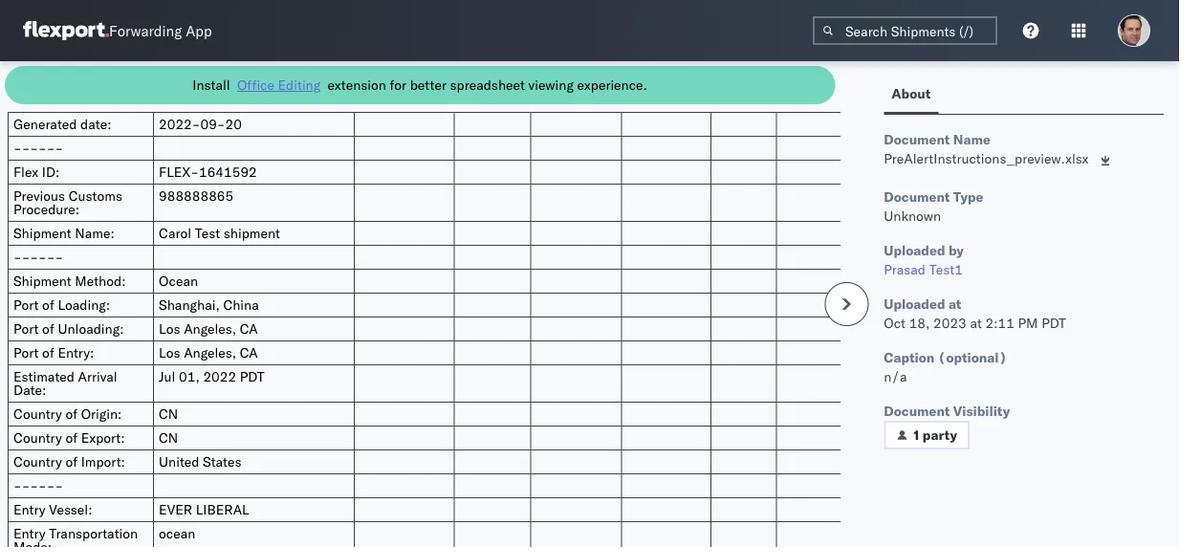 Task type: locate. For each thing, give the bounding box(es) containing it.
forwarding app link
[[23, 21, 212, 40]]

1 country from the top
[[13, 406, 62, 422]]

port up port of entry:
[[13, 321, 39, 337]]

angeles,
[[184, 321, 236, 337], [184, 344, 236, 361]]

2023
[[934, 315, 967, 332]]

at
[[949, 296, 962, 312], [971, 315, 982, 332]]

1 vertical spatial shipment
[[13, 273, 71, 289]]

ca for port of unloading:
[[240, 321, 258, 337]]

vessel:
[[49, 501, 92, 518]]

1 horizontal spatial at
[[971, 315, 982, 332]]

shipment up port of loading:
[[13, 273, 71, 289]]

2022
[[203, 368, 236, 385]]

pdt right pm
[[1042, 315, 1067, 332]]

estimated arrival date:
[[13, 368, 117, 398]]

2 vertical spatial document
[[884, 403, 950, 420]]

------ down shipment name:
[[13, 249, 63, 266]]

of up port of entry:
[[42, 321, 54, 337]]

shipment
[[13, 225, 71, 242], [13, 273, 71, 289]]

china
[[223, 297, 259, 313]]

2 document from the top
[[884, 188, 950, 205]]

1 uploaded from the top
[[884, 242, 946, 259]]

1
[[914, 427, 920, 443]]

ca for port of entry:
[[240, 344, 258, 361]]

1 vertical spatial entry
[[13, 525, 46, 542]]

country down country of origin:
[[13, 430, 62, 446]]

2 port from the top
[[13, 321, 39, 337]]

entry inside entry transportation mode:
[[13, 525, 46, 542]]

2 shipment from the top
[[13, 273, 71, 289]]

1 vertical spatial ------
[[13, 249, 63, 266]]

type
[[954, 188, 984, 205]]

document up 1
[[884, 403, 950, 420]]

port up estimated
[[13, 344, 39, 361]]

0 vertical spatial cn
[[159, 406, 178, 422]]

entry vessel:
[[13, 501, 92, 518]]

import:
[[81, 454, 125, 470]]

document down about button
[[884, 131, 950, 148]]

flex id:
[[13, 164, 60, 180]]

entry down entry vessel:
[[13, 525, 46, 542]]

los for port of unloading:
[[159, 321, 180, 337]]

for
[[390, 77, 407, 93]]

3 ------ from the top
[[13, 477, 63, 494]]

0 vertical spatial los
[[159, 321, 180, 337]]

los angeles, ca up jul 01, 2022 pdt
[[159, 344, 258, 361]]

united
[[159, 454, 199, 470]]

1 cn from the top
[[159, 406, 178, 422]]

2 entry from the top
[[13, 525, 46, 542]]

uploaded at oct 18, 2023 at 2:11 pm pdt
[[884, 296, 1067, 332]]

2 uploaded from the top
[[884, 296, 946, 312]]

app
[[186, 22, 212, 40]]

id:
[[42, 164, 60, 180]]

1 vertical spatial uploaded
[[884, 296, 946, 312]]

1 shipment from the top
[[13, 225, 71, 242]]

0 vertical spatial pdt
[[1042, 315, 1067, 332]]

shipment down the procedure:
[[13, 225, 71, 242]]

2 los angeles, ca from the top
[[159, 344, 258, 361]]

1 vertical spatial document
[[884, 188, 950, 205]]

of up country of import:
[[65, 430, 78, 446]]

los angeles, ca down shanghai, china
[[159, 321, 258, 337]]

port up port of unloading:
[[13, 297, 39, 313]]

2 los from the top
[[159, 344, 180, 361]]

of for unloading:
[[42, 321, 54, 337]]

------ up flex id:
[[13, 140, 63, 156]]

better
[[410, 77, 447, 93]]

0 vertical spatial angeles,
[[184, 321, 236, 337]]

uploaded up the 18, in the bottom right of the page
[[884, 296, 946, 312]]

1 port from the top
[[13, 297, 39, 313]]

uploaded inside uploaded at oct 18, 2023 at 2:11 pm pdt
[[884, 296, 946, 312]]

prealertinstructions_preview.xlsx
[[884, 150, 1089, 167]]

country down country of export:
[[13, 454, 62, 470]]

1 vertical spatial ca
[[240, 344, 258, 361]]

uploaded
[[884, 242, 946, 259], [884, 296, 946, 312]]

viewing
[[529, 77, 574, 93]]

1 los from the top
[[159, 321, 180, 337]]

about
[[892, 85, 931, 102]]

1 vertical spatial cn
[[159, 430, 178, 446]]

2 vertical spatial country
[[13, 454, 62, 470]]

2 ------ from the top
[[13, 249, 63, 266]]

0 vertical spatial port
[[13, 297, 39, 313]]

988888865
[[159, 188, 234, 204]]

uploaded up the prasad
[[884, 242, 946, 259]]

(optional)
[[938, 349, 1008, 366]]

1 ca from the top
[[240, 321, 258, 337]]

country of export:
[[13, 430, 125, 446]]

------
[[13, 140, 63, 156], [13, 249, 63, 266], [13, 477, 63, 494]]

0 vertical spatial ca
[[240, 321, 258, 337]]

0 vertical spatial document
[[884, 131, 950, 148]]

los up jul
[[159, 344, 180, 361]]

2022-09-20
[[159, 116, 242, 133]]

2 angeles, from the top
[[184, 344, 236, 361]]

angeles, for port of entry:
[[184, 344, 236, 361]]

document inside the document type unknown
[[884, 188, 950, 205]]

port for port of unloading:
[[13, 321, 39, 337]]

of up country of export:
[[65, 406, 78, 422]]

ca up jul 01, 2022 pdt
[[240, 344, 258, 361]]

at left 2:11
[[971, 315, 982, 332]]

1 los angeles, ca from the top
[[159, 321, 258, 337]]

shipment for shipment method:
[[13, 273, 71, 289]]

of
[[42, 297, 54, 313], [42, 321, 54, 337], [42, 344, 54, 361], [65, 406, 78, 422], [65, 430, 78, 446], [65, 454, 78, 470]]

pdt
[[1042, 315, 1067, 332], [240, 368, 265, 385]]

1 vertical spatial port
[[13, 321, 39, 337]]

1 horizontal spatial pdt
[[1042, 315, 1067, 332]]

los down 'shanghai,'
[[159, 321, 180, 337]]

2 vertical spatial ------
[[13, 477, 63, 494]]

1 angeles, from the top
[[184, 321, 236, 337]]

port
[[13, 297, 39, 313], [13, 321, 39, 337], [13, 344, 39, 361]]

2 vertical spatial port
[[13, 344, 39, 361]]

angeles, down shanghai, china
[[184, 321, 236, 337]]

2022-
[[159, 116, 200, 133]]

entry up mode:
[[13, 501, 46, 518]]

export:
[[81, 430, 125, 446]]

at up 2023 on the bottom right
[[949, 296, 962, 312]]

of for export:
[[65, 430, 78, 446]]

document for document name
[[884, 131, 950, 148]]

------ up entry vessel:
[[13, 477, 63, 494]]

1 entry from the top
[[13, 501, 46, 518]]

3 document from the top
[[884, 403, 950, 420]]

flex-
[[159, 164, 199, 180]]

3 port from the top
[[13, 344, 39, 361]]

entry for entry transportation mode:
[[13, 525, 46, 542]]

port of loading:
[[13, 297, 110, 313]]

ca down china
[[240, 321, 258, 337]]

0 vertical spatial ------
[[13, 140, 63, 156]]

1 document from the top
[[884, 131, 950, 148]]

country down date:
[[13, 406, 62, 422]]

country
[[13, 406, 62, 422], [13, 430, 62, 446], [13, 454, 62, 470]]

document up unknown
[[884, 188, 950, 205]]

2 ca from the top
[[240, 344, 258, 361]]

caption (optional) n/a
[[884, 349, 1008, 385]]

0 vertical spatial shipment
[[13, 225, 71, 242]]

office
[[237, 77, 275, 93]]

los angeles, ca for entry:
[[159, 344, 258, 361]]

loading:
[[58, 297, 110, 313]]

09-
[[200, 116, 225, 133]]

los
[[159, 321, 180, 337], [159, 344, 180, 361]]

1 vertical spatial angeles,
[[184, 344, 236, 361]]

document
[[884, 131, 950, 148], [884, 188, 950, 205], [884, 403, 950, 420]]

cn up 'united'
[[159, 430, 178, 446]]

party
[[923, 427, 958, 443]]

prasad
[[884, 261, 926, 278]]

0 vertical spatial los angeles, ca
[[159, 321, 258, 337]]

carol
[[159, 225, 191, 242]]

angeles, up jul 01, 2022 pdt
[[184, 344, 236, 361]]

visibility
[[954, 403, 1011, 420]]

cn
[[159, 406, 178, 422], [159, 430, 178, 446]]

date:
[[13, 382, 46, 398]]

flexport. image
[[23, 21, 109, 40]]

1 vertical spatial at
[[971, 315, 982, 332]]

of up port of unloading:
[[42, 297, 54, 313]]

0 horizontal spatial pdt
[[240, 368, 265, 385]]

0 vertical spatial entry
[[13, 501, 46, 518]]

spreadsheet
[[450, 77, 525, 93]]

2:11
[[986, 315, 1015, 332]]

2 country from the top
[[13, 430, 62, 446]]

uploaded inside uploaded by prasad test1
[[884, 242, 946, 259]]

cn for origin:
[[159, 406, 178, 422]]

0 vertical spatial country
[[13, 406, 62, 422]]

0 vertical spatial at
[[949, 296, 962, 312]]

country for country of export:
[[13, 430, 62, 446]]

ocean
[[159, 525, 196, 542]]

0 vertical spatial uploaded
[[884, 242, 946, 259]]

of down country of export:
[[65, 454, 78, 470]]

1 vertical spatial country
[[13, 430, 62, 446]]

los angeles, ca
[[159, 321, 258, 337], [159, 344, 258, 361]]

18,
[[910, 315, 930, 332]]

origin:
[[81, 406, 122, 422]]

pdt right 2022
[[240, 368, 265, 385]]

1 vertical spatial los
[[159, 344, 180, 361]]

cn down jul
[[159, 406, 178, 422]]

entry for entry vessel:
[[13, 501, 46, 518]]

1 vertical spatial los angeles, ca
[[159, 344, 258, 361]]

jul
[[159, 368, 176, 385]]

2 cn from the top
[[159, 430, 178, 446]]

of up estimated
[[42, 344, 54, 361]]

test
[[195, 225, 220, 242]]

flex
[[13, 164, 38, 180]]

ocean
[[159, 273, 198, 289]]

unloading:
[[58, 321, 124, 337]]

3 country from the top
[[13, 454, 62, 470]]



Task type: describe. For each thing, give the bounding box(es) containing it.
unknown
[[884, 208, 942, 224]]

country for country of origin:
[[13, 406, 62, 422]]

1641592
[[199, 164, 257, 180]]

of for import:
[[65, 454, 78, 470]]

ever liberal
[[159, 501, 249, 518]]

install
[[193, 77, 230, 93]]

transportation
[[49, 525, 138, 542]]

country of origin:
[[13, 406, 122, 422]]

carol test shipment
[[159, 225, 280, 242]]

date:
[[80, 116, 111, 133]]

united states
[[159, 454, 242, 470]]

shanghai, china
[[159, 297, 259, 313]]

angeles, for port of unloading:
[[184, 321, 236, 337]]

uploaded for prasad
[[884, 242, 946, 259]]

port of entry:
[[13, 344, 94, 361]]

of for origin:
[[65, 406, 78, 422]]

install office editing extension for better spreadsheet viewing experience.
[[193, 77, 648, 93]]

forwarding
[[109, 22, 182, 40]]

los for port of entry:
[[159, 344, 180, 361]]

of for entry:
[[42, 344, 54, 361]]

document for document type unknown
[[884, 188, 950, 205]]

ever
[[159, 501, 192, 518]]

shipment name:
[[13, 225, 115, 242]]

name
[[954, 131, 991, 148]]

01,
[[179, 368, 200, 385]]

liberal
[[196, 501, 249, 518]]

jul 01, 2022 pdt
[[159, 368, 265, 385]]

uploaded for oct
[[884, 296, 946, 312]]

n/a
[[884, 368, 908, 385]]

1 party
[[914, 427, 958, 443]]

test1
[[930, 261, 963, 278]]

extension
[[328, 77, 386, 93]]

generated
[[13, 116, 77, 133]]

document visibility
[[884, 403, 1011, 420]]

pm
[[1019, 315, 1039, 332]]

shipment method:
[[13, 273, 126, 289]]

port for port of loading:
[[13, 297, 39, 313]]

uploaded by prasad test1
[[884, 242, 964, 278]]

document type unknown
[[884, 188, 984, 224]]

procedure:
[[13, 201, 80, 218]]

name:
[[75, 225, 115, 242]]

office editing link
[[237, 76, 321, 95]]

port for port of entry:
[[13, 344, 39, 361]]

port of unloading:
[[13, 321, 124, 337]]

document name
[[884, 131, 991, 148]]

caption
[[884, 349, 935, 366]]

20
[[225, 116, 242, 133]]

shanghai,
[[159, 297, 220, 313]]

editing
[[278, 77, 321, 93]]

oct
[[884, 315, 906, 332]]

previous customs procedure:
[[13, 188, 122, 218]]

shipment
[[224, 225, 280, 242]]

document for document visibility
[[884, 403, 950, 420]]

Search Shipments (/) text field
[[813, 16, 998, 45]]

about button
[[884, 77, 939, 114]]

1 vertical spatial pdt
[[240, 368, 265, 385]]

method:
[[75, 273, 126, 289]]

experience.
[[577, 77, 648, 93]]

country of import:
[[13, 454, 125, 470]]

country for country of import:
[[13, 454, 62, 470]]

shipment for shipment name:
[[13, 225, 71, 242]]

of for loading:
[[42, 297, 54, 313]]

flex-1641592
[[159, 164, 257, 180]]

1 party button
[[884, 421, 970, 450]]

cn for export:
[[159, 430, 178, 446]]

arrival
[[78, 368, 117, 385]]

by
[[949, 242, 964, 259]]

entry transportation mode:
[[13, 525, 138, 547]]

los angeles, ca for unloading:
[[159, 321, 258, 337]]

entry:
[[58, 344, 94, 361]]

mode:
[[13, 539, 52, 547]]

0 horizontal spatial at
[[949, 296, 962, 312]]

previous
[[13, 188, 65, 204]]

estimated
[[13, 368, 75, 385]]

generated date:
[[13, 116, 111, 133]]

customs
[[69, 188, 122, 204]]

1 ------ from the top
[[13, 140, 63, 156]]

forwarding app
[[109, 22, 212, 40]]

pdt inside uploaded at oct 18, 2023 at 2:11 pm pdt
[[1042, 315, 1067, 332]]



Task type: vqa. For each thing, say whether or not it's contained in the screenshot.
the bottommost location
no



